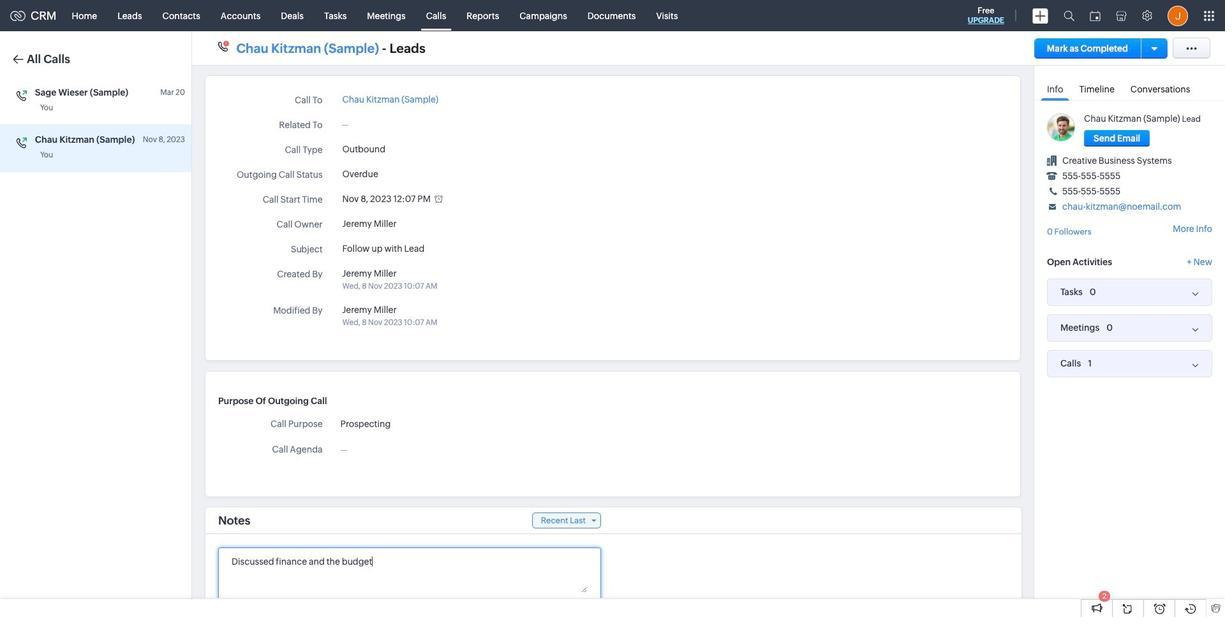 Task type: locate. For each thing, give the bounding box(es) containing it.
search image
[[1064, 10, 1075, 21]]

create menu element
[[1025, 0, 1056, 31]]

create menu image
[[1033, 8, 1049, 23]]

logo image
[[10, 11, 26, 21]]

profile element
[[1160, 0, 1196, 31]]

calendar image
[[1090, 11, 1101, 21]]

None button
[[1084, 130, 1150, 147]]



Task type: describe. For each thing, give the bounding box(es) containing it.
Add a note text field
[[232, 555, 587, 594]]

profile image
[[1168, 5, 1188, 26]]

search element
[[1056, 0, 1082, 31]]



Task type: vqa. For each thing, say whether or not it's contained in the screenshot.
Search icon
yes



